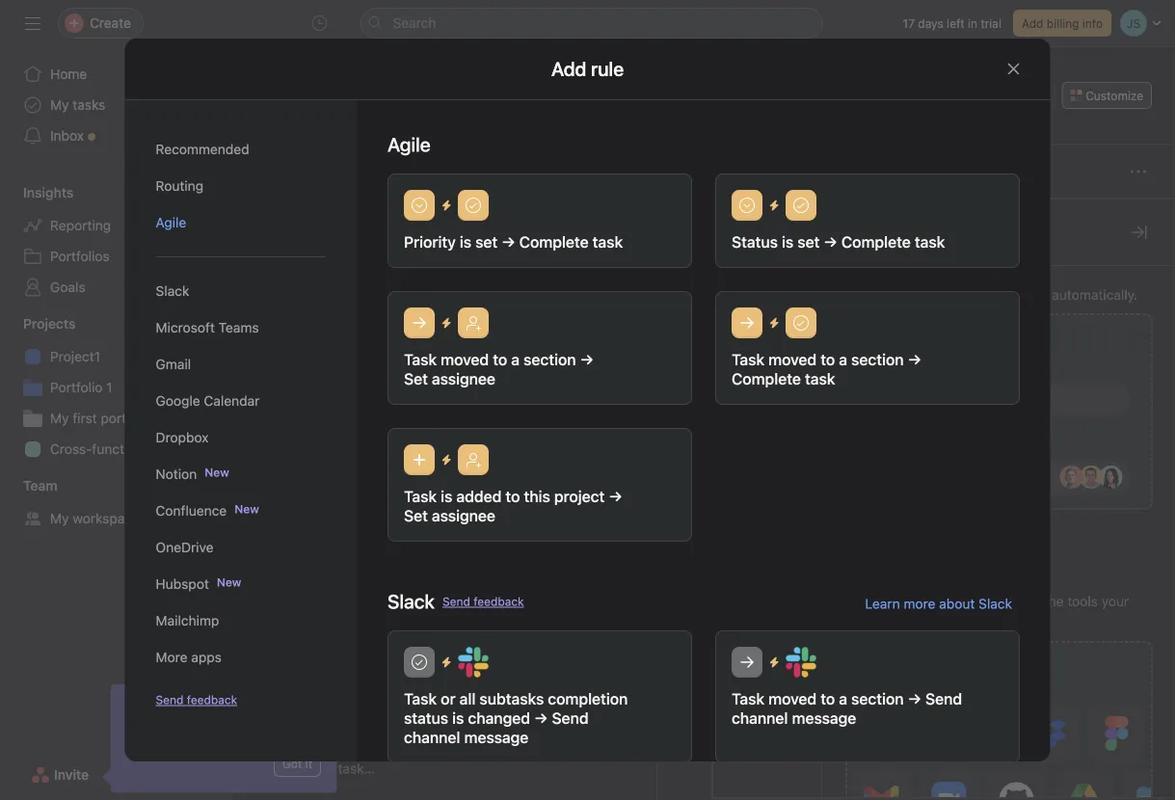 Task type: describe. For each thing, give the bounding box(es) containing it.
asana
[[226, 720, 264, 736]]

project inside task is added to this project → set assignee
[[554, 487, 604, 506]]

section for send
[[851, 690, 904, 708]]

dropbox
[[156, 430, 209, 446]]

calendar
[[204, 393, 260, 409]]

due
[[780, 210, 802, 224]]

get
[[929, 287, 949, 303]]

app
[[1013, 663, 1042, 681]]

workspace
[[73, 511, 140, 527]]

1 horizontal spatial agile
[[387, 133, 430, 156]]

gmail button
[[156, 346, 325, 383]]

start
[[257, 699, 285, 715]]

notion new
[[156, 466, 229, 482]]

got
[[282, 757, 302, 771]]

row containing assignee
[[232, 199, 1176, 234]]

high
[[1009, 394, 1035, 407]]

status for status
[[1010, 210, 1045, 224]]

0 horizontal spatial project
[[157, 441, 201, 457]]

teammate
[[174, 699, 237, 715]]

about
[[939, 596, 975, 612]]

billing
[[1047, 16, 1080, 30]]

invite a teammate to start collaborating in asana got it
[[126, 699, 312, 771]]

1 untitled section button from the top
[[286, 247, 400, 282]]

updated
[[930, 392, 982, 408]]

set assignee inside task is added to this project → set assignee
[[404, 507, 495, 525]]

js for schedule kickoff meeting cell
[[670, 424, 684, 437]]

projects element
[[0, 307, 231, 469]]

task or all subtasks completion status is changed → send channel message button
[[387, 631, 692, 764]]

this
[[524, 487, 550, 506]]

my for my tasks
[[50, 97, 69, 113]]

add for 5th add task… "button" from the bottom of the page
[[310, 299, 334, 315]]

john smith for draft project brief 'cell'
[[692, 389, 754, 403]]

send inside task moved to a section → send channel message
[[925, 690, 962, 708]]

or
[[440, 690, 455, 708]]

learn more about slack
[[865, 596, 1012, 612]]

search list box
[[360, 8, 823, 39]]

cross-
[[50, 441, 92, 457]]

1 add task… from the top
[[310, 299, 375, 315]]

confluence
[[156, 503, 227, 519]]

channel message inside task or all subtasks completion status is changed → send channel message
[[404, 729, 528, 747]]

status for status is set → complete task
[[731, 233, 778, 251]]

4 add task… button from the top
[[310, 669, 375, 690]]

routing button
[[156, 168, 325, 204]]

teams
[[219, 320, 259, 336]]

to left high
[[985, 392, 998, 408]]

john for schedule kickoff meeting cell
[[692, 424, 719, 437]]

5 add task… from the top
[[310, 761, 375, 777]]

inbox link
[[12, 121, 220, 151]]

google
[[156, 393, 200, 409]]

mailchimp button
[[156, 603, 325, 639]]

new for hubspot
[[217, 576, 242, 589]]

slack for slack
[[156, 283, 189, 299]]

portfolio 1
[[50, 379, 112, 395]]

task moved to a section → send channel message button
[[715, 631, 1020, 764]]

2 add task… row from the top
[[232, 482, 1176, 518]]

3 add task… from the top
[[310, 582, 375, 597]]

is for task
[[440, 487, 452, 506]]

header to do tree grid
[[232, 378, 1176, 518]]

add app button
[[845, 641, 1154, 800]]

set assignee inside 'task moved to a section → set assignee'
[[404, 370, 495, 388]]

moved for task moved to a section → complete task
[[768, 351, 817, 369]]

task… for 2nd add task… "button" from the bottom
[[338, 671, 375, 687]]

projects button
[[0, 314, 76, 334]]

more
[[904, 596, 935, 612]]

uses
[[881, 615, 910, 631]]

1 add task… row from the top
[[232, 288, 1176, 325]]

cross-functional project plan link
[[12, 434, 231, 465]]

status is set → complete task
[[731, 233, 945, 251]]

0 vertical spatial your
[[953, 287, 980, 303]]

date
[[805, 210, 829, 224]]

got it button
[[274, 750, 321, 777]]

my first portfolio
[[50, 410, 153, 426]]

due date
[[780, 210, 829, 224]]

collapse task list for this section image
[[261, 257, 277, 272]]

task templates
[[741, 668, 795, 699]]

smith for schedule kickoff meeting cell
[[722, 424, 754, 437]]

plan
[[205, 441, 231, 457]]

hide sidebar image
[[25, 15, 41, 31]]

left
[[947, 16, 965, 30]]

section for complete task
[[851, 351, 904, 369]]

team
[[23, 478, 58, 494]]

slack image
[[458, 647, 488, 678]]

task for task moved to a section → complete task
[[731, 351, 764, 369]]

add a rule to get your work done automatically.
[[846, 287, 1138, 303]]

in inside invite a teammate to start collaborating in asana got it
[[211, 720, 222, 736]]

list link
[[358, 119, 396, 140]]

reporting link
[[12, 210, 220, 241]]

1 vertical spatial feedback
[[187, 693, 237, 707]]

task for task moved to a section → set assignee
[[404, 351, 437, 369]]

to inside task moved to a section → complete task
[[820, 351, 835, 369]]

first
[[73, 410, 97, 426]]

my workspace
[[50, 511, 140, 527]]

4 add task… from the top
[[310, 671, 375, 687]]

a for task moved to a section → complete task
[[839, 351, 847, 369]]

assignee
[[665, 210, 715, 224]]

schedule kickoff meeting cell
[[232, 413, 658, 448]]

mailchimp
[[156, 613, 219, 629]]

task moved to a section → send channel message
[[731, 690, 962, 728]]

to inside 'task moved to a section → set assignee'
[[493, 351, 507, 369]]

2 cell from the top
[[772, 447, 887, 483]]

done
[[1017, 287, 1049, 303]]

microsoft teams
[[156, 320, 259, 336]]

build integrated workflows with the tools your team uses the most.
[[846, 594, 1130, 631]]

add for third add task… "button" from the top of the page
[[310, 582, 334, 597]]

1 vertical spatial customize
[[846, 221, 938, 244]]

2
[[748, 290, 755, 304]]

close this dialog image
[[1006, 61, 1022, 77]]

20
[[803, 389, 817, 403]]

my first portfolio link
[[12, 403, 220, 434]]

status
[[404, 709, 448, 728]]

js button
[[893, 84, 916, 107]]

recommended
[[156, 141, 249, 157]]

js for draft project brief 'cell'
[[670, 389, 684, 403]]

feedback inside slack send feedback
[[473, 595, 524, 609]]

invite button
[[18, 758, 101, 793]]

is for priority
[[459, 233, 471, 251]]

portfolio 1 link
[[12, 372, 220, 403]]

section for set assignee
[[523, 351, 576, 369]]

changed
[[468, 709, 530, 728]]

send feedback link for agile
[[442, 593, 524, 610]]

home
[[50, 66, 87, 82]]

1 add task… button from the top
[[310, 297, 375, 318]]

projects
[[23, 316, 76, 332]]

js inside js button
[[897, 89, 911, 102]]

→ inside 'task moved to a section → set assignee'
[[580, 351, 594, 369]]

untitled section for 1st untitled section button from the bottom of the page
[[286, 717, 400, 735]]

functional
[[92, 441, 154, 457]]

new for notion
[[205, 466, 229, 479]]

team
[[846, 615, 877, 631]]

added
[[456, 487, 501, 506]]

row containing js
[[232, 378, 1176, 414]]

task is added to this project → set assignee
[[404, 487, 622, 525]]

inbox
[[50, 128, 84, 144]]

send inside task or all subtasks completion status is changed → send channel message
[[552, 709, 588, 728]]

learn
[[865, 596, 900, 612]]

moved for task moved to a section → set assignee
[[440, 351, 489, 369]]

task for task is added to this project → set assignee
[[404, 487, 437, 506]]

1 inside 'button'
[[480, 424, 485, 437]]

priority for priority updated to high
[[882, 392, 927, 408]]

set for priority
[[475, 233, 497, 251]]

my workspace link
[[12, 503, 220, 534]]

overview link
[[259, 119, 334, 140]]

untitled for 1st untitled section button from the bottom of the page
[[286, 717, 343, 735]]

3 add task… row from the top
[[232, 571, 1176, 608]]

with
[[1014, 594, 1040, 609]]

share
[[1006, 89, 1037, 102]]



Task type: vqa. For each thing, say whether or not it's contained in the screenshot.
Task is added to this project → Set assignee's TASK
yes



Task type: locate. For each thing, give the bounding box(es) containing it.
task… for 5th add task… "button" from the bottom of the page
[[338, 299, 375, 315]]

complete task for status is set → complete task
[[841, 233, 945, 251]]

work
[[984, 287, 1014, 303]]

feedback up slack image
[[473, 595, 524, 609]]

1 vertical spatial untitled
[[286, 717, 343, 735]]

goals
[[50, 279, 85, 295]]

0 horizontal spatial complete task
[[519, 233, 623, 251]]

is
[[459, 233, 471, 251], [782, 233, 793, 251], [440, 487, 452, 506], [452, 709, 464, 728]]

0 vertical spatial rule
[[885, 287, 909, 303]]

1 john smith from the top
[[692, 389, 754, 403]]

1 horizontal spatial set
[[797, 233, 820, 251]]

rule
[[885, 287, 909, 303], [1014, 335, 1041, 353]]

status up done
[[1010, 210, 1045, 224]]

17
[[903, 16, 915, 30]]

global element
[[0, 47, 231, 163]]

send up slack image
[[442, 595, 470, 609]]

0 horizontal spatial channel message
[[404, 729, 528, 747]]

untitled section
[[286, 255, 400, 273], [286, 717, 400, 735]]

1 smith from the top
[[722, 389, 754, 403]]

your inside build integrated workflows with the tools your team uses the most.
[[1102, 594, 1130, 609]]

5 task… from the top
[[338, 761, 375, 777]]

1 horizontal spatial 1
[[480, 424, 485, 437]]

new for confluence
[[235, 502, 259, 516]]

your
[[953, 287, 980, 303], [1102, 594, 1130, 609]]

0 vertical spatial invite
[[126, 699, 160, 715]]

to left this
[[505, 487, 520, 506]]

→
[[501, 233, 515, 251], [824, 233, 837, 251], [580, 351, 594, 369], [908, 351, 921, 369], [608, 487, 622, 506], [908, 690, 921, 708], [534, 709, 548, 728]]

to inside task is added to this project → set assignee
[[505, 487, 520, 506]]

slack image
[[785, 647, 816, 678]]

add rule
[[552, 57, 624, 80]]

moved inside task moved to a section → complete task
[[768, 351, 817, 369]]

channel message
[[731, 709, 856, 728], [404, 729, 528, 747]]

in down teammate
[[211, 720, 222, 736]]

→ inside task is added to this project → set assignee
[[608, 487, 622, 506]]

team button
[[0, 476, 58, 496]]

task for task or all subtasks completion status is changed → send channel message
[[404, 690, 437, 708]]

task moved to a section → set assignee button
[[387, 291, 692, 405]]

4 add task… row from the top
[[232, 661, 1176, 697]]

my for my workspace
[[50, 511, 69, 527]]

2 smith from the top
[[722, 424, 754, 437]]

send feedback link
[[442, 593, 524, 610], [156, 691, 237, 709]]

microsoft
[[156, 320, 215, 336]]

set inside status is set → complete task button
[[797, 233, 820, 251]]

a up 'collaborating'
[[164, 699, 171, 715]]

0 horizontal spatial agile
[[156, 215, 186, 230]]

1 button
[[476, 421, 504, 440]]

status
[[1010, 210, 1045, 224], [731, 233, 778, 251]]

row containing 1
[[232, 413, 1176, 448]]

automatically.
[[1052, 287, 1138, 303]]

add task… button
[[310, 297, 375, 318], [310, 490, 375, 511], [310, 579, 375, 600], [310, 669, 375, 690], [310, 758, 375, 780]]

1 vertical spatial in
[[211, 720, 222, 736]]

2 horizontal spatial complete task
[[841, 233, 945, 251]]

in
[[968, 16, 978, 30], [211, 720, 222, 736]]

oct
[[780, 389, 800, 403]]

0 horizontal spatial the
[[913, 615, 933, 631]]

0 horizontal spatial in
[[211, 720, 222, 736]]

complete task for priority is set → complete task
[[519, 233, 623, 251]]

Schedule kickoff meeting text field
[[305, 421, 472, 440]]

1 horizontal spatial priority
[[882, 392, 927, 408]]

invite for invite a teammate to start collaborating in asana got it
[[126, 699, 160, 715]]

1 vertical spatial rules
[[753, 385, 783, 398]]

rules left 20
[[753, 385, 783, 398]]

my inside global element
[[50, 97, 69, 113]]

2 my from the top
[[50, 410, 69, 426]]

1 vertical spatial smith
[[722, 424, 754, 437]]

1 horizontal spatial slack
[[387, 590, 434, 613]]

new down the plan
[[205, 466, 229, 479]]

add for "add app" button
[[980, 663, 1009, 681]]

a inside task moved to a section → send channel message
[[839, 690, 847, 708]]

untitled section right collapse task list for this section icon
[[286, 255, 400, 273]]

rule down done
[[1014, 335, 1041, 353]]

0 vertical spatial feedback
[[473, 595, 524, 609]]

task inside task moved to a section → complete task
[[731, 351, 764, 369]]

1
[[106, 379, 112, 395], [480, 424, 485, 437]]

2 add task… button from the top
[[310, 490, 375, 511]]

0 horizontal spatial send feedback link
[[156, 691, 237, 709]]

set inside priority is set → complete task button
[[475, 233, 497, 251]]

task… inside header to do tree grid
[[338, 492, 375, 508]]

2 john smith from the top
[[692, 424, 754, 437]]

None text field
[[313, 65, 575, 99]]

section inside task moved to a section → send channel message
[[851, 690, 904, 708]]

1 horizontal spatial customize
[[1086, 89, 1144, 102]]

tools
[[1068, 594, 1098, 609]]

task for task templates
[[755, 668, 780, 682]]

trial
[[981, 16, 1002, 30]]

1 horizontal spatial complete task
[[731, 370, 835, 388]]

john smith for schedule kickoff meeting cell
[[692, 424, 754, 437]]

2 untitled from the top
[[286, 717, 343, 735]]

agile inside button
[[156, 215, 186, 230]]

0 vertical spatial project
[[157, 441, 201, 457]]

task moved to a section → complete task button
[[715, 291, 1020, 405]]

to left "get"
[[912, 287, 925, 303]]

0 vertical spatial smith
[[722, 389, 754, 403]]

task… for add task… "button" inside the header to do tree grid
[[338, 492, 375, 508]]

→ inside task moved to a section → send channel message
[[908, 690, 921, 708]]

in right left
[[968, 16, 978, 30]]

untitled section button
[[286, 247, 400, 282], [286, 709, 400, 744]]

is inside status is set → complete task button
[[782, 233, 793, 251]]

add task… button inside header to do tree grid
[[310, 490, 375, 511]]

to right templates
[[820, 690, 835, 708]]

1 vertical spatial the
[[913, 615, 933, 631]]

priority updated to high
[[882, 392, 1035, 408]]

1 vertical spatial project
[[554, 487, 604, 506]]

send feedback link for add rule
[[156, 691, 237, 709]]

moved up oct at the right of page
[[768, 351, 817, 369]]

slack inside button
[[156, 283, 189, 299]]

0 vertical spatial channel message
[[731, 709, 856, 728]]

1 vertical spatial my
[[50, 410, 69, 426]]

1 horizontal spatial rule
[[1014, 335, 1041, 353]]

subtasks
[[479, 690, 544, 708]]

add task… inside header to do tree grid
[[310, 492, 375, 508]]

your right "get"
[[953, 287, 980, 303]]

0 horizontal spatial priority
[[404, 233, 456, 251]]

complete task inside task moved to a section → complete task
[[731, 370, 835, 388]]

is for status
[[782, 233, 793, 251]]

my down team
[[50, 511, 69, 527]]

home link
[[12, 59, 220, 90]]

a for task moved to a section → set assignee
[[511, 351, 519, 369]]

more
[[156, 650, 188, 665]]

portfolio
[[101, 410, 153, 426]]

a inside 'task moved to a section → set assignee'
[[511, 351, 519, 369]]

2 horizontal spatial slack
[[978, 596, 1012, 612]]

2 add task… from the top
[[310, 492, 375, 508]]

learn more about slack link
[[865, 596, 1012, 612]]

cell
[[772, 413, 887, 448], [772, 447, 887, 483]]

invite inside "button"
[[54, 767, 89, 783]]

0 horizontal spatial rule
[[885, 287, 909, 303]]

1 horizontal spatial the
[[1044, 594, 1064, 609]]

task inside task or all subtasks completion status is changed → send channel message
[[404, 690, 437, 708]]

send feedback link up slack image
[[442, 593, 524, 610]]

my inside projects element
[[50, 410, 69, 426]]

integrated
[[880, 594, 944, 609]]

0 vertical spatial js
[[897, 89, 911, 102]]

→ inside task or all subtasks completion status is changed → send channel message
[[534, 709, 548, 728]]

untitled section button up it
[[286, 709, 400, 744]]

moved down slack icon
[[768, 690, 817, 708]]

project
[[157, 441, 201, 457], [554, 487, 604, 506]]

2 untitled section button from the top
[[286, 709, 400, 744]]

customize button
[[1062, 82, 1152, 109]]

untitled right collapse task list for this section icon
[[286, 255, 343, 273]]

1 vertical spatial status
[[731, 233, 778, 251]]

my tasks link
[[12, 90, 220, 121]]

1 vertical spatial new
[[235, 502, 259, 516]]

task…
[[338, 299, 375, 315], [338, 492, 375, 508], [338, 582, 375, 597], [338, 671, 375, 687], [338, 761, 375, 777]]

1 untitled section from the top
[[286, 255, 400, 273]]

add for 2nd add task… "button" from the bottom
[[310, 671, 334, 687]]

1 my from the top
[[50, 97, 69, 113]]

new up onedrive button on the left bottom of page
[[235, 502, 259, 516]]

1 vertical spatial send feedback link
[[156, 691, 237, 709]]

the down more
[[913, 615, 933, 631]]

task inside task templates
[[755, 668, 780, 682]]

0 vertical spatial john
[[692, 389, 719, 403]]

set assignee down added on the bottom of the page
[[404, 507, 495, 525]]

2 fields
[[748, 290, 788, 304]]

send up 'collaborating'
[[156, 693, 184, 707]]

task inside task moved to a section → send channel message
[[731, 690, 764, 708]]

1 horizontal spatial send feedback link
[[442, 593, 524, 610]]

0 vertical spatial priority
[[404, 233, 456, 251]]

priority is set → complete task button
[[387, 174, 692, 268]]

1 horizontal spatial project
[[554, 487, 604, 506]]

a right templates
[[839, 690, 847, 708]]

customize down info
[[1086, 89, 1144, 102]]

row
[[232, 199, 1176, 234], [256, 233, 1163, 235], [232, 378, 1176, 414], [232, 413, 1176, 448], [232, 447, 1176, 483]]

my left tasks
[[50, 97, 69, 113]]

1 vertical spatial john smith
[[692, 424, 754, 437]]

task… for 1st add task… "button" from the bottom
[[338, 761, 375, 777]]

more apps button
[[156, 639, 325, 676]]

new inside notion new
[[205, 466, 229, 479]]

the right with
[[1044, 594, 1064, 609]]

3 task… from the top
[[338, 582, 375, 597]]

goals link
[[12, 272, 220, 303]]

add for add task… "button" inside the header to do tree grid
[[310, 492, 334, 508]]

0 vertical spatial send feedback link
[[442, 593, 524, 610]]

slack
[[156, 283, 189, 299], [387, 590, 434, 613], [978, 596, 1012, 612]]

1 horizontal spatial status
[[1010, 210, 1045, 224]]

new
[[205, 466, 229, 479], [235, 502, 259, 516], [217, 576, 242, 589]]

teams element
[[0, 469, 231, 538]]

0 vertical spatial new
[[205, 466, 229, 479]]

customize inside dropdown button
[[1086, 89, 1144, 102]]

0 vertical spatial untitled
[[286, 255, 343, 273]]

1 vertical spatial untitled section
[[286, 717, 400, 735]]

0 horizontal spatial your
[[953, 287, 980, 303]]

rule left "get"
[[885, 287, 909, 303]]

your right tools
[[1102, 594, 1130, 609]]

1 vertical spatial untitled section button
[[286, 709, 400, 744]]

Draft project brief text field
[[305, 386, 426, 406]]

is inside priority is set → complete task button
[[459, 233, 471, 251]]

to inside invite a teammate to start collaborating in asana got it
[[240, 699, 253, 715]]

0 horizontal spatial rules
[[753, 385, 783, 398]]

task inside 'task moved to a section → set assignee'
[[404, 351, 437, 369]]

1 set from the left
[[475, 233, 497, 251]]

Share timeline with teammates text field
[[305, 456, 505, 475]]

search
[[393, 15, 436, 31]]

slack for slack send feedback
[[387, 590, 434, 613]]

notion
[[156, 466, 197, 482]]

a inside invite a teammate to start collaborating in asana got it
[[164, 699, 171, 715]]

a for task moved to a section → send channel message
[[839, 690, 847, 708]]

task for task moved to a section → send channel message
[[731, 690, 764, 708]]

0 vertical spatial customize
[[1086, 89, 1144, 102]]

1 vertical spatial invite
[[54, 767, 89, 783]]

0 horizontal spatial feedback
[[187, 693, 237, 707]]

feedback
[[473, 595, 524, 609], [187, 693, 237, 707]]

collaborating
[[126, 720, 207, 736]]

status up the 2
[[731, 233, 778, 251]]

set for status
[[797, 233, 820, 251]]

1 vertical spatial rule
[[1014, 335, 1041, 353]]

a up draft project brief 'cell'
[[511, 351, 519, 369]]

1 vertical spatial channel message
[[404, 729, 528, 747]]

2 vertical spatial my
[[50, 511, 69, 527]]

my left first
[[50, 410, 69, 426]]

moved inside 'task moved to a section → set assignee'
[[440, 351, 489, 369]]

1 horizontal spatial invite
[[126, 699, 160, 715]]

0 horizontal spatial invite
[[54, 767, 89, 783]]

new down onedrive button on the left bottom of page
[[217, 576, 242, 589]]

1 task… from the top
[[338, 299, 375, 315]]

moved inside task moved to a section → send channel message
[[768, 690, 817, 708]]

channel message down templates
[[731, 709, 856, 728]]

send feedback link up 'collaborating'
[[156, 691, 237, 709]]

invite
[[126, 699, 160, 715], [54, 767, 89, 783]]

priority inside priority is set → complete task button
[[404, 233, 456, 251]]

status is set → complete task button
[[715, 174, 1020, 268]]

slack button
[[156, 273, 325, 310]]

untitled section button right collapse task list for this section icon
[[286, 247, 400, 282]]

smith for draft project brief 'cell'
[[722, 389, 754, 403]]

customize right date
[[846, 221, 938, 244]]

1 set assignee from the top
[[404, 370, 495, 388]]

draft project brief cell
[[232, 378, 658, 414]]

untitled up it
[[286, 717, 343, 735]]

0 horizontal spatial set
[[475, 233, 497, 251]]

untitled section up it
[[286, 717, 400, 735]]

0 vertical spatial untitled section
[[286, 255, 400, 273]]

days
[[918, 16, 944, 30]]

1 inside projects element
[[106, 379, 112, 395]]

task inside task is added to this project → set assignee
[[404, 487, 437, 506]]

17 days left in trial
[[903, 16, 1002, 30]]

my for my first portfolio
[[50, 410, 69, 426]]

1 vertical spatial agile
[[156, 215, 186, 230]]

2 vertical spatial new
[[217, 576, 242, 589]]

onedrive
[[156, 540, 214, 555]]

moved up draft project brief 'cell'
[[440, 351, 489, 369]]

to inside task moved to a section → send channel message
[[820, 690, 835, 708]]

section
[[347, 255, 400, 273], [523, 351, 576, 369], [851, 351, 904, 369], [851, 690, 904, 708], [347, 717, 400, 735]]

0 vertical spatial set assignee
[[404, 370, 495, 388]]

send down completion
[[552, 709, 588, 728]]

0 horizontal spatial slack
[[156, 283, 189, 299]]

most.
[[937, 615, 972, 631]]

untitled section for first untitled section button
[[286, 255, 400, 273]]

add to starred image
[[612, 74, 627, 90]]

new inside hubspot new
[[217, 576, 242, 589]]

1 vertical spatial your
[[1102, 594, 1130, 609]]

complete task
[[519, 233, 623, 251], [841, 233, 945, 251], [731, 370, 835, 388]]

1 john from the top
[[692, 389, 719, 403]]

0 vertical spatial untitled section button
[[286, 247, 400, 282]]

add billing info
[[1022, 16, 1103, 30]]

routing
[[156, 178, 204, 194]]

2 untitled section from the top
[[286, 717, 400, 735]]

0 vertical spatial 1
[[106, 379, 112, 395]]

2 set assignee from the top
[[404, 507, 495, 525]]

project up notion
[[157, 441, 201, 457]]

search button
[[360, 8, 823, 39]]

to up –
[[820, 351, 835, 369]]

share button
[[981, 82, 1046, 109]]

templates
[[741, 686, 795, 699]]

add for 1st add task… "button" from the bottom
[[310, 761, 334, 777]]

hubspot
[[156, 576, 209, 592]]

status inside button
[[731, 233, 778, 251]]

project right this
[[554, 487, 604, 506]]

invite inside invite a teammate to start collaborating in asana got it
[[126, 699, 160, 715]]

google calendar button
[[156, 383, 325, 420]]

share timeline with teammates cell
[[232, 447, 658, 483]]

1 horizontal spatial channel message
[[731, 709, 856, 728]]

add inside header to do tree grid
[[310, 492, 334, 508]]

3 add task… button from the top
[[310, 579, 375, 600]]

my inside "link"
[[50, 511, 69, 527]]

1 vertical spatial john
[[692, 424, 719, 437]]

send inside slack send feedback
[[442, 595, 470, 609]]

send down most. at bottom right
[[925, 690, 962, 708]]

0 vertical spatial agile
[[387, 133, 430, 156]]

4 task… from the top
[[338, 671, 375, 687]]

0 horizontal spatial status
[[731, 233, 778, 251]]

2 john from the top
[[692, 424, 719, 437]]

add
[[1022, 16, 1044, 30], [846, 287, 871, 303], [310, 299, 334, 315], [981, 335, 1010, 353], [310, 492, 334, 508], [310, 582, 334, 597], [980, 663, 1009, 681], [310, 671, 334, 687], [310, 761, 334, 777]]

a inside task moved to a section → complete task
[[839, 351, 847, 369]]

1 vertical spatial priority
[[882, 392, 927, 408]]

1 untitled from the top
[[286, 255, 343, 273]]

section inside task moved to a section → complete task
[[851, 351, 904, 369]]

0 horizontal spatial 1
[[106, 379, 112, 395]]

1 up share timeline with teammates cell
[[480, 424, 485, 437]]

2 vertical spatial js
[[670, 424, 684, 437]]

invite a teammate to start collaborating in asana tooltip
[[105, 685, 337, 793]]

2 task… from the top
[[338, 492, 375, 508]]

0 vertical spatial in
[[968, 16, 978, 30]]

priority for priority is set → complete task
[[404, 233, 456, 251]]

john for draft project brief 'cell'
[[692, 389, 719, 403]]

2 set from the left
[[797, 233, 820, 251]]

info
[[1083, 16, 1103, 30]]

new inside the confluence new
[[235, 502, 259, 516]]

portfolios link
[[12, 241, 220, 272]]

set assignee up schedule kickoff meeting cell
[[404, 370, 495, 388]]

3 my from the top
[[50, 511, 69, 527]]

to up asana
[[240, 699, 253, 715]]

is inside task or all subtasks completion status is changed → send channel message
[[452, 709, 464, 728]]

0 horizontal spatial customize
[[846, 221, 938, 244]]

1 cell from the top
[[772, 413, 887, 448]]

more apps
[[156, 650, 222, 665]]

1 horizontal spatial rules
[[846, 258, 885, 276]]

close details image
[[1132, 225, 1148, 240]]

channel message down changed
[[404, 729, 528, 747]]

project1 link
[[12, 341, 220, 372]]

to up draft project brief 'cell'
[[493, 351, 507, 369]]

channel message inside task moved to a section → send channel message
[[731, 709, 856, 728]]

feedback up asana
[[187, 693, 237, 707]]

1 down project1 link
[[106, 379, 112, 395]]

5 add task… button from the top
[[310, 758, 375, 780]]

is inside task is added to this project → set assignee
[[440, 487, 452, 506]]

1 horizontal spatial feedback
[[473, 595, 524, 609]]

1 horizontal spatial in
[[968, 16, 978, 30]]

a up 24
[[839, 351, 847, 369]]

1 vertical spatial 1
[[480, 424, 485, 437]]

insights element
[[0, 176, 231, 307]]

a left "get"
[[874, 287, 882, 303]]

reporting
[[50, 217, 111, 233]]

0 vertical spatial my
[[50, 97, 69, 113]]

1 vertical spatial set assignee
[[404, 507, 495, 525]]

0 vertical spatial john smith
[[692, 389, 754, 403]]

0 vertical spatial status
[[1010, 210, 1045, 224]]

5 add task… row from the top
[[232, 750, 1176, 787]]

add task…
[[310, 299, 375, 315], [310, 492, 375, 508], [310, 582, 375, 597], [310, 671, 375, 687], [310, 761, 375, 777]]

task… for third add task… "button" from the top of the page
[[338, 582, 375, 597]]

0 vertical spatial rules
[[846, 258, 885, 276]]

→ inside task moved to a section → complete task
[[908, 351, 921, 369]]

section inside 'task moved to a section → set assignee'
[[523, 351, 576, 369]]

hubspot new
[[156, 576, 242, 592]]

rules down status is set → complete task
[[846, 258, 885, 276]]

invite for invite
[[54, 767, 89, 783]]

add task… row
[[232, 288, 1176, 325], [232, 482, 1176, 518], [232, 571, 1176, 608], [232, 661, 1176, 697], [232, 750, 1176, 787]]

1 vertical spatial js
[[670, 389, 684, 403]]

0 vertical spatial the
[[1044, 594, 1064, 609]]

insights
[[23, 185, 74, 201]]

–
[[821, 389, 827, 403]]

project1
[[50, 349, 100, 365]]

moved for task moved to a section → send channel message
[[768, 690, 817, 708]]

1 horizontal spatial your
[[1102, 594, 1130, 609]]

untitled for first untitled section button
[[286, 255, 343, 273]]



